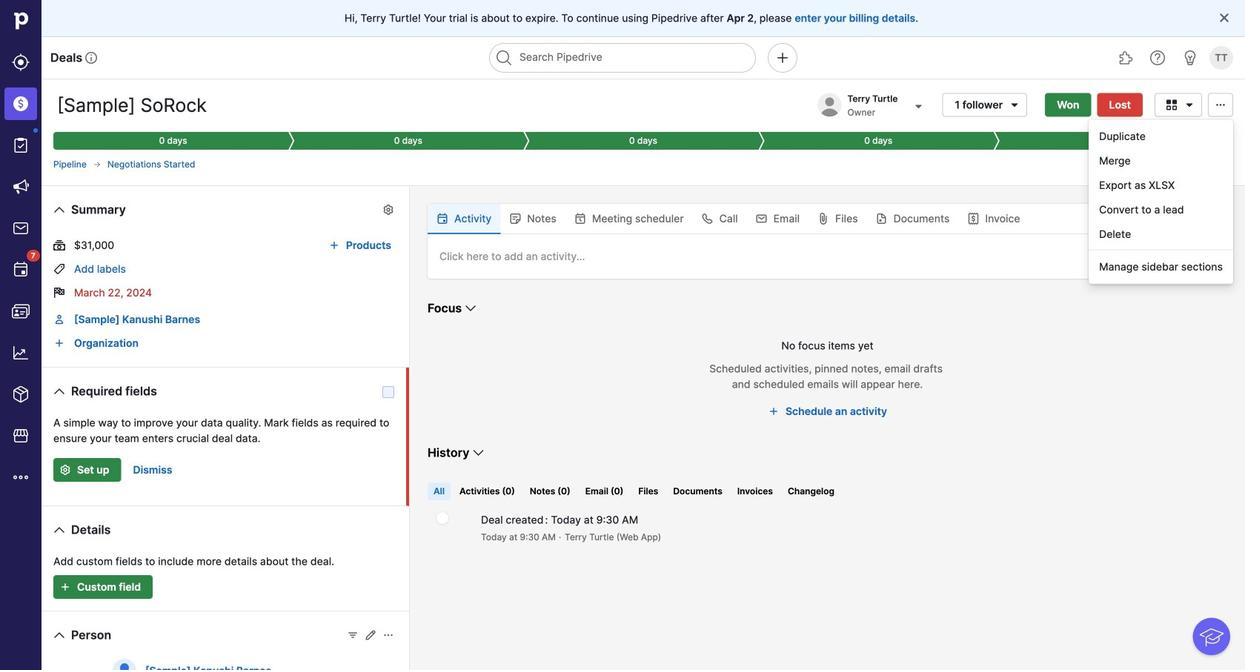 Task type: locate. For each thing, give the bounding box(es) containing it.
color primary inverted image
[[56, 464, 74, 476], [56, 581, 74, 593]]

info image
[[85, 52, 97, 64]]

marketplace image
[[12, 427, 30, 445]]

2 color undefined image from the top
[[12, 261, 30, 279]]

color undefined image up 'contacts' icon
[[12, 261, 30, 279]]

2 color primary inverted image from the top
[[56, 581, 74, 593]]

home image
[[10, 10, 32, 32]]

Search Pipedrive field
[[489, 43, 756, 73]]

sales assistant image
[[1182, 49, 1200, 67]]

color primary image
[[1219, 12, 1231, 24], [1006, 99, 1024, 111], [1181, 99, 1199, 111], [1212, 99, 1230, 111], [50, 201, 68, 219], [383, 204, 394, 216], [437, 213, 449, 225], [702, 213, 714, 225], [818, 213, 830, 225], [53, 239, 65, 251], [53, 263, 65, 275], [50, 383, 68, 400], [470, 444, 487, 462], [50, 626, 68, 644], [347, 629, 359, 641]]

transfer ownership image
[[910, 97, 928, 115]]

color primary image
[[1163, 99, 1181, 111], [93, 160, 101, 169], [510, 213, 521, 225], [574, 213, 586, 225], [756, 213, 768, 225], [876, 213, 888, 225], [968, 213, 980, 225], [325, 239, 343, 251], [53, 287, 65, 299], [462, 300, 480, 317], [765, 406, 783, 417], [50, 521, 68, 539], [365, 629, 377, 641], [383, 629, 394, 641]]

1 vertical spatial color undefined image
[[12, 261, 30, 279]]

color undefined image up campaigns icon on the top of page
[[12, 136, 30, 154]]

1 color primary inverted image from the top
[[56, 464, 74, 476]]

1 vertical spatial color primary inverted image
[[56, 581, 74, 593]]

deals image
[[12, 95, 30, 113]]

0 vertical spatial color primary inverted image
[[56, 464, 74, 476]]

menu item
[[0, 83, 42, 125]]

insights image
[[12, 344, 30, 362]]

color undefined image
[[12, 136, 30, 154], [12, 261, 30, 279]]

0 vertical spatial color undefined image
[[12, 136, 30, 154]]

menu
[[0, 0, 42, 670]]



Task type: vqa. For each thing, say whether or not it's contained in the screenshot.
color secondary icon associated with third row from the bottom
no



Task type: describe. For each thing, give the bounding box(es) containing it.
quick add image
[[774, 49, 792, 67]]

color secondary image
[[437, 512, 449, 524]]

sales inbox image
[[12, 219, 30, 237]]

color link image
[[53, 337, 65, 349]]

color link image
[[53, 314, 65, 325]]

[Sample] SoRock text field
[[53, 90, 235, 120]]

leads image
[[12, 53, 30, 71]]

products image
[[12, 386, 30, 403]]

quick help image
[[1149, 49, 1167, 67]]

more image
[[12, 469, 30, 486]]

1 color undefined image from the top
[[12, 136, 30, 154]]

campaigns image
[[12, 178, 30, 196]]

contacts image
[[12, 302, 30, 320]]

knowledge center bot, also known as kc bot is an onboarding assistant that allows you to see the list of onboarding items in one place for quick and easy reference. this improves your in-app experience. image
[[1193, 618, 1231, 655]]



